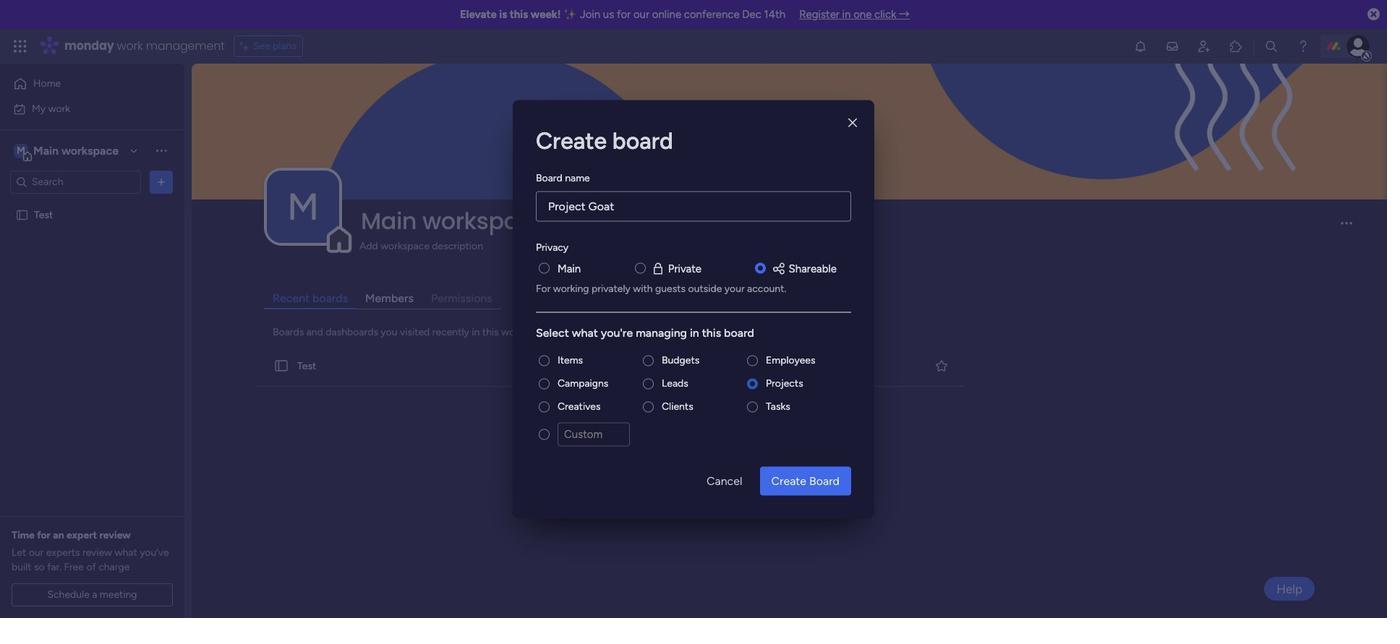 Task type: locate. For each thing, give the bounding box(es) containing it.
work for my
[[48, 102, 70, 115]]

select
[[536, 326, 569, 340]]

0 horizontal spatial for
[[37, 529, 51, 542]]

create board
[[536, 127, 673, 154]]

privacy element
[[536, 260, 851, 295]]

an
[[53, 529, 64, 542]]

our left online at the left top
[[633, 8, 649, 21]]

test link
[[252, 346, 967, 387]]

work
[[117, 38, 143, 54], [48, 102, 70, 115]]

1 vertical spatial what
[[115, 547, 137, 559]]

work right monday
[[117, 38, 143, 54]]

workspace image
[[14, 143, 28, 159]]

this right recently
[[482, 326, 499, 339]]

0 horizontal spatial what
[[115, 547, 137, 559]]

select what you're managing in this board option group
[[536, 353, 851, 455]]

visited
[[400, 326, 430, 339]]

option
[[0, 202, 184, 205]]

main
[[33, 144, 59, 157], [361, 205, 417, 237], [558, 262, 581, 275]]

main right workspace image
[[33, 144, 59, 157]]

main workspace up the description
[[361, 205, 547, 237]]

0 horizontal spatial work
[[48, 102, 70, 115]]

0 vertical spatial main
[[33, 144, 59, 157]]

with
[[633, 282, 653, 295]]

main workspace inside workspace selection "element"
[[33, 144, 119, 157]]

register in one click → link
[[799, 8, 910, 21]]

m
[[17, 144, 25, 157]]

in right recently
[[472, 326, 480, 339]]

Main workspace field
[[357, 205, 1328, 237]]

for right us
[[617, 8, 631, 21]]

main up add
[[361, 205, 417, 237]]

board
[[612, 127, 673, 154], [724, 326, 754, 340]]

board inside board name "heading"
[[536, 171, 562, 184]]

0 vertical spatial our
[[633, 8, 649, 21]]

2 horizontal spatial main
[[558, 262, 581, 275]]

1 horizontal spatial this
[[510, 8, 528, 21]]

shareable
[[789, 262, 837, 275]]

campaigns
[[558, 377, 608, 389]]

my work
[[32, 102, 70, 115]]

0 horizontal spatial test
[[34, 209, 53, 221]]

create board
[[771, 474, 840, 487]]

work right the my
[[48, 102, 70, 115]]

1 horizontal spatial board
[[724, 326, 754, 340]]

in
[[842, 8, 851, 21], [690, 326, 699, 340], [472, 326, 480, 339]]

0 horizontal spatial main
[[33, 144, 59, 157]]

main workspace up search in workspace field
[[33, 144, 119, 157]]

private button
[[651, 260, 701, 277]]

✨
[[563, 8, 577, 21]]

1 vertical spatial board
[[809, 474, 840, 487]]

public board image
[[273, 358, 289, 374]]

1 vertical spatial test
[[297, 360, 316, 372]]

notifications image
[[1133, 39, 1148, 54]]

review up of
[[82, 547, 112, 559]]

public board image
[[15, 208, 29, 222]]

search everything image
[[1264, 39, 1279, 54]]

create up name
[[536, 127, 607, 154]]

test right public board image
[[34, 209, 53, 221]]

Board name field
[[536, 191, 851, 221]]

our inside time for an expert review let our experts review what you've built so far. free of charge
[[29, 547, 44, 559]]

0 vertical spatial for
[[617, 8, 631, 21]]

select product image
[[13, 39, 27, 54]]

see plans
[[253, 40, 297, 52]]

you're
[[601, 326, 633, 340]]

1 horizontal spatial create
[[771, 474, 806, 487]]

boards
[[273, 326, 304, 339]]

1 horizontal spatial for
[[617, 8, 631, 21]]

tasks
[[766, 400, 790, 413]]

create for create board
[[771, 474, 806, 487]]

monday
[[64, 38, 114, 54]]

1 vertical spatial create
[[771, 474, 806, 487]]

review up charge
[[99, 529, 131, 542]]

1 horizontal spatial what
[[572, 326, 598, 340]]

board
[[536, 171, 562, 184], [809, 474, 840, 487]]

select what you're managing in this board heading
[[536, 324, 851, 342]]

built
[[12, 561, 32, 573]]

0 horizontal spatial in
[[472, 326, 480, 339]]

in up budgets
[[690, 326, 699, 340]]

0 vertical spatial what
[[572, 326, 598, 340]]

1 vertical spatial board
[[724, 326, 754, 340]]

our up so
[[29, 547, 44, 559]]

workspace selection element
[[14, 142, 121, 161]]

create board heading
[[536, 123, 851, 158]]

my
[[32, 102, 46, 115]]

work inside button
[[48, 102, 70, 115]]

1 horizontal spatial in
[[690, 326, 699, 340]]

and
[[306, 326, 323, 339]]

0 vertical spatial board
[[612, 127, 673, 154]]

2 horizontal spatial this
[[702, 326, 721, 340]]

create board button
[[760, 466, 851, 495]]

for working privately with guests outside your account.
[[536, 282, 786, 295]]

14th
[[764, 8, 785, 21]]

0 vertical spatial test
[[34, 209, 53, 221]]

0 horizontal spatial our
[[29, 547, 44, 559]]

board name heading
[[536, 170, 590, 185]]

cancel
[[707, 474, 742, 487]]

workspace up the description
[[422, 205, 547, 237]]

review
[[99, 529, 131, 542], [82, 547, 112, 559]]

workspace
[[61, 144, 119, 157], [422, 205, 547, 237], [381, 240, 429, 252], [501, 326, 550, 339]]

1 horizontal spatial main
[[361, 205, 417, 237]]

board inside create board button
[[809, 474, 840, 487]]

privately
[[592, 282, 630, 295]]

create
[[536, 127, 607, 154], [771, 474, 806, 487]]

private
[[668, 262, 701, 275]]

main button
[[558, 260, 581, 277]]

test right public board icon at the bottom of the page
[[297, 360, 316, 372]]

create right cancel
[[771, 474, 806, 487]]

main workspace
[[33, 144, 119, 157], [361, 205, 547, 237]]

1 vertical spatial for
[[37, 529, 51, 542]]

test inside test list box
[[34, 209, 53, 221]]

clients
[[662, 400, 693, 413]]

this down outside
[[702, 326, 721, 340]]

main inside privacy "element"
[[558, 262, 581, 275]]

for left an on the bottom left of the page
[[37, 529, 51, 542]]

create inside button
[[771, 474, 806, 487]]

1 horizontal spatial board
[[809, 474, 840, 487]]

2 horizontal spatial in
[[842, 8, 851, 21]]

register in one click →
[[799, 8, 910, 21]]

0 horizontal spatial create
[[536, 127, 607, 154]]

0 vertical spatial board
[[536, 171, 562, 184]]

help image
[[1296, 39, 1310, 54]]

leads
[[662, 377, 688, 389]]

add workspace description
[[359, 240, 483, 252]]

items
[[558, 354, 583, 366]]

in left one
[[842, 8, 851, 21]]

what up items
[[572, 326, 598, 340]]

0 vertical spatial main workspace
[[33, 144, 119, 157]]

0 horizontal spatial board
[[536, 171, 562, 184]]

management
[[146, 38, 225, 54]]

you've
[[140, 547, 169, 559]]

experts
[[46, 547, 80, 559]]

0 vertical spatial create
[[536, 127, 607, 154]]

2 vertical spatial main
[[558, 262, 581, 275]]

0 horizontal spatial board
[[612, 127, 673, 154]]

what up charge
[[115, 547, 137, 559]]

test for public board icon at the bottom of the page
[[297, 360, 316, 372]]

this right is
[[510, 8, 528, 21]]

1 horizontal spatial main workspace
[[361, 205, 547, 237]]

test inside test link
[[297, 360, 316, 372]]

Custom field
[[558, 423, 630, 446]]

1 vertical spatial our
[[29, 547, 44, 559]]

for
[[617, 8, 631, 21], [37, 529, 51, 542]]

create inside heading
[[536, 127, 607, 154]]

workspace up search in workspace field
[[61, 144, 119, 157]]

see plans button
[[233, 35, 303, 57]]

dashboards
[[326, 326, 378, 339]]

main up working
[[558, 262, 581, 275]]

1 vertical spatial work
[[48, 102, 70, 115]]

account.
[[747, 282, 786, 295]]

far.
[[47, 561, 62, 573]]

plans
[[273, 40, 297, 52]]

working
[[553, 282, 589, 295]]

1 horizontal spatial work
[[117, 38, 143, 54]]

0 vertical spatial work
[[117, 38, 143, 54]]

name
[[565, 171, 590, 184]]

test
[[34, 209, 53, 221], [297, 360, 316, 372]]

click
[[874, 8, 896, 21]]

1 horizontal spatial test
[[297, 360, 316, 372]]

0 horizontal spatial main workspace
[[33, 144, 119, 157]]

this
[[510, 8, 528, 21], [702, 326, 721, 340], [482, 326, 499, 339]]



Task type: vqa. For each thing, say whether or not it's contained in the screenshot.
CREATE
yes



Task type: describe. For each thing, give the bounding box(es) containing it.
add to favorites image
[[934, 358, 949, 373]]

add
[[359, 240, 378, 252]]

1 vertical spatial review
[[82, 547, 112, 559]]

employees
[[766, 354, 815, 366]]

boards and dashboards you visited recently in this workspace
[[273, 326, 550, 339]]

register
[[799, 8, 840, 21]]

you
[[381, 326, 397, 339]]

permissions
[[431, 292, 492, 305]]

join
[[580, 8, 600, 21]]

what inside "select what you're managing in this board" heading
[[572, 326, 598, 340]]

for
[[536, 282, 551, 295]]

time
[[12, 529, 35, 542]]

budgets
[[662, 354, 699, 366]]

1 vertical spatial main workspace
[[361, 205, 547, 237]]

work for monday
[[117, 38, 143, 54]]

is
[[499, 8, 507, 21]]

in inside heading
[[690, 326, 699, 340]]

board name
[[536, 171, 590, 184]]

privacy heading
[[536, 239, 568, 255]]

my work button
[[9, 97, 155, 120]]

help
[[1276, 582, 1302, 596]]

projects
[[766, 377, 803, 389]]

monday work management
[[64, 38, 225, 54]]

recent
[[273, 292, 310, 305]]

privacy
[[536, 241, 568, 253]]

time for an expert review let our experts review what you've built so far. free of charge
[[12, 529, 169, 573]]

workspace down 'for'
[[501, 326, 550, 339]]

test for public board image
[[34, 209, 53, 221]]

elevate
[[460, 8, 497, 21]]

schedule a meeting
[[47, 589, 137, 601]]

schedule
[[47, 589, 90, 601]]

shareable button
[[771, 260, 837, 277]]

workspace right add
[[381, 240, 429, 252]]

outside
[[688, 282, 722, 295]]

home
[[33, 77, 61, 90]]

charge
[[98, 561, 130, 573]]

1 horizontal spatial our
[[633, 8, 649, 21]]

create for create board
[[536, 127, 607, 154]]

managing
[[636, 326, 687, 340]]

recently
[[432, 326, 469, 339]]

for inside time for an expert review let our experts review what you've built so far. free of charge
[[37, 529, 51, 542]]

see
[[253, 40, 270, 52]]

boards
[[312, 292, 348, 305]]

inbox image
[[1165, 39, 1179, 54]]

recent boards
[[273, 292, 348, 305]]

conference
[[684, 8, 740, 21]]

0 horizontal spatial this
[[482, 326, 499, 339]]

cancel button
[[695, 466, 754, 495]]

meeting
[[100, 589, 137, 601]]

main inside workspace selection "element"
[[33, 144, 59, 157]]

free
[[64, 561, 84, 573]]

schedule a meeting button
[[12, 584, 173, 607]]

select what you're managing in this board
[[536, 326, 754, 340]]

close image
[[848, 118, 857, 128]]

of
[[86, 561, 96, 573]]

brad klo image
[[1347, 35, 1370, 58]]

home button
[[9, 72, 155, 95]]

test list box
[[0, 200, 184, 422]]

one
[[853, 8, 872, 21]]

a
[[92, 589, 97, 601]]

so
[[34, 561, 45, 573]]

what inside time for an expert review let our experts review what you've built so far. free of charge
[[115, 547, 137, 559]]

guests
[[655, 282, 686, 295]]

→
[[899, 8, 910, 21]]

description
[[432, 240, 483, 252]]

your
[[724, 282, 745, 295]]

this inside heading
[[702, 326, 721, 340]]

creatives
[[558, 400, 601, 413]]

week!
[[531, 8, 561, 21]]

elevate is this week! ✨ join us for our online conference dec 14th
[[460, 8, 785, 21]]

members
[[365, 292, 414, 305]]

0 vertical spatial review
[[99, 529, 131, 542]]

Search in workspace field
[[30, 174, 121, 190]]

dec
[[742, 8, 761, 21]]

us
[[603, 8, 614, 21]]

help button
[[1264, 577, 1315, 601]]

expert
[[67, 529, 97, 542]]

invite members image
[[1197, 39, 1211, 54]]

online
[[652, 8, 681, 21]]

workspace inside workspace selection "element"
[[61, 144, 119, 157]]

let
[[12, 547, 26, 559]]

1 vertical spatial main
[[361, 205, 417, 237]]

apps image
[[1229, 39, 1243, 54]]



